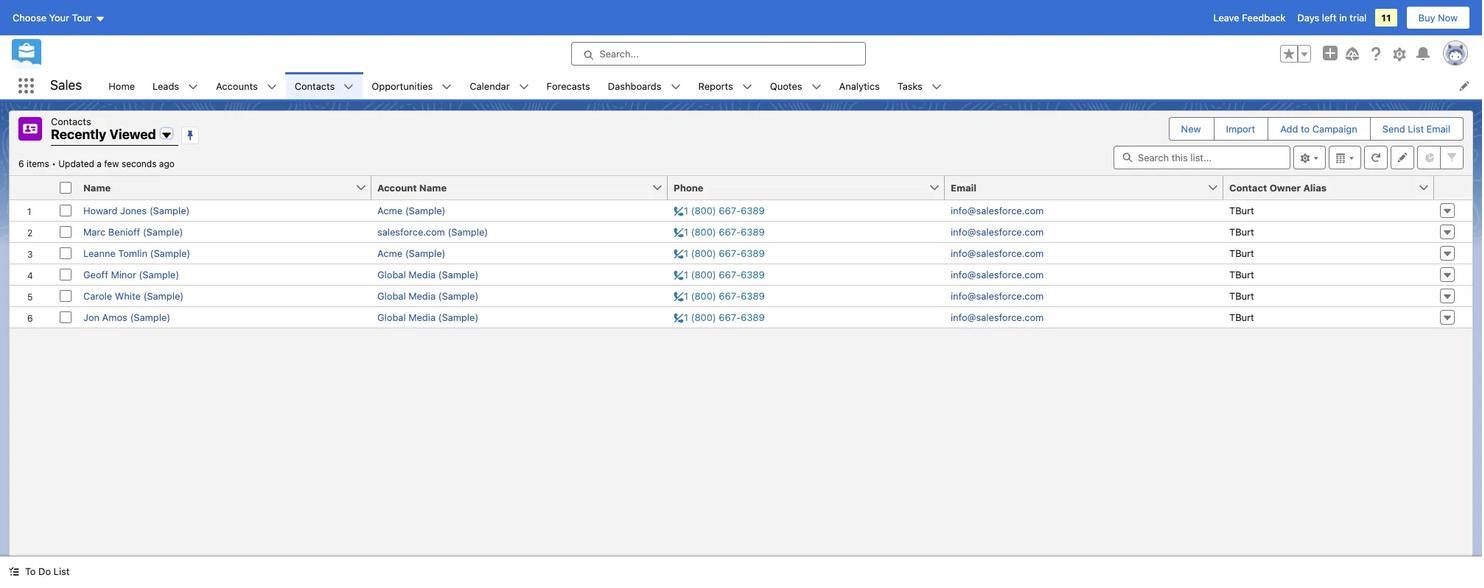 Task type: vqa. For each thing, say whether or not it's contained in the screenshot.
Dashboards's text default icon
yes



Task type: describe. For each thing, give the bounding box(es) containing it.
calendar link
[[461, 72, 519, 100]]

to do list button
[[0, 557, 78, 587]]

dashboards
[[608, 80, 662, 92]]

reports link
[[690, 72, 742, 100]]

send
[[1383, 123, 1406, 135]]

salesforce.com (sample) link
[[377, 226, 488, 238]]

contact owner alias button
[[1224, 176, 1418, 199]]

name element
[[77, 176, 380, 200]]

salesforce.com
[[377, 226, 445, 238]]

Search Recently Viewed list view. search field
[[1114, 146, 1291, 169]]

account name
[[377, 182, 447, 194]]

info@salesforce.com for carole white (sample)
[[951, 290, 1044, 302]]

info@salesforce.com link for geoff minor (sample)
[[951, 269, 1044, 281]]

benioff
[[108, 226, 140, 238]]

tour
[[72, 12, 92, 24]]

left
[[1322, 12, 1337, 24]]

list containing home
[[100, 72, 1483, 100]]

global for jon amos (sample)
[[377, 311, 406, 323]]

global media (sample) link for carole white (sample)
[[377, 290, 479, 302]]

quotes link
[[761, 72, 811, 100]]

contact owner alias element
[[1224, 176, 1443, 200]]

send list email button
[[1371, 118, 1463, 140]]

opportunities link
[[363, 72, 442, 100]]

contact
[[1230, 182, 1268, 194]]

contacts list item
[[286, 72, 363, 100]]

add
[[1281, 123, 1299, 135]]

phone element
[[668, 176, 954, 200]]

to do list
[[25, 566, 70, 578]]

a
[[97, 158, 102, 169]]

days
[[1298, 12, 1320, 24]]

acme (sample) for howard jones (sample)
[[377, 205, 446, 216]]

choose
[[13, 12, 47, 24]]

tburt for marc benioff (sample)
[[1230, 226, 1255, 238]]

6
[[18, 158, 24, 169]]

text default image for quotes
[[811, 82, 822, 92]]

send list email
[[1383, 123, 1451, 135]]

click to dial disabled image for marc benioff (sample)
[[674, 226, 765, 238]]

recently viewed|contacts|list view element
[[9, 111, 1474, 557]]

phone button
[[668, 176, 929, 199]]

add to campaign button
[[1269, 118, 1370, 140]]

few
[[104, 158, 119, 169]]

item number image
[[10, 176, 54, 199]]

contacts image
[[18, 117, 42, 141]]

ago
[[159, 158, 175, 169]]

global for geoff minor (sample)
[[377, 269, 406, 281]]

analytics
[[839, 80, 880, 92]]

acme (sample) for leanne tomlin (sample)
[[377, 247, 446, 259]]

acme for leanne tomlin (sample)
[[377, 247, 403, 259]]

acme (sample) link for howard jones (sample)
[[377, 205, 446, 216]]

calendar
[[470, 80, 510, 92]]

tasks link
[[889, 72, 932, 100]]

account
[[377, 182, 417, 194]]

choose your tour
[[13, 12, 92, 24]]

6 items • updated a few seconds ago
[[18, 158, 175, 169]]

import button
[[1215, 118, 1268, 140]]

sales
[[50, 78, 82, 93]]

info@salesforce.com for geoff minor (sample)
[[951, 269, 1044, 281]]

dashboards list item
[[599, 72, 690, 100]]

howard jones (sample)
[[83, 205, 190, 216]]

text default image for opportunities
[[442, 82, 452, 92]]

to
[[1301, 123, 1310, 135]]

tburt for jon amos (sample)
[[1230, 311, 1255, 323]]

media for geoff minor (sample)
[[409, 269, 436, 281]]

search...
[[600, 48, 639, 60]]

home link
[[100, 72, 144, 100]]

leanne tomlin (sample) link
[[83, 247, 190, 259]]

carole white (sample)
[[83, 290, 184, 302]]

howard
[[83, 205, 118, 216]]

global for carole white (sample)
[[377, 290, 406, 302]]

cell inside recently viewed grid
[[54, 176, 77, 200]]

11
[[1382, 12, 1392, 24]]

campaign
[[1313, 123, 1358, 135]]

analytics link
[[831, 72, 889, 100]]

search... button
[[571, 42, 866, 66]]

to
[[25, 566, 36, 578]]

jones
[[120, 205, 147, 216]]

text default image for accounts
[[267, 82, 277, 92]]

global media (sample) link for geoff minor (sample)
[[377, 269, 479, 281]]

jon
[[83, 311, 100, 323]]

marc
[[83, 226, 106, 238]]

tburt for geoff minor (sample)
[[1230, 269, 1255, 281]]

geoff
[[83, 269, 108, 281]]

contacts link
[[286, 72, 344, 100]]

owner
[[1270, 182, 1301, 194]]

info@salesforce.com for leanne tomlin (sample)
[[951, 247, 1044, 259]]

acme for howard jones (sample)
[[377, 205, 403, 216]]

dashboards link
[[599, 72, 671, 100]]

text default image for dashboards
[[671, 82, 681, 92]]

salesforce.com (sample)
[[377, 226, 488, 238]]

recently viewed status
[[18, 158, 58, 169]]

leanne tomlin (sample)
[[83, 247, 190, 259]]

tburt for howard jones (sample)
[[1230, 205, 1255, 216]]

info@salesforce.com for jon amos (sample)
[[951, 311, 1044, 323]]

click to dial disabled image for carole white (sample)
[[674, 290, 765, 302]]

trial
[[1350, 12, 1367, 24]]

email inside recently viewed grid
[[951, 182, 977, 194]]

recently
[[51, 127, 106, 142]]

carole white (sample) link
[[83, 290, 184, 302]]

minor
[[111, 269, 136, 281]]



Task type: locate. For each thing, give the bounding box(es) containing it.
3 global media (sample) from the top
[[377, 311, 479, 323]]

0 vertical spatial global
[[377, 269, 406, 281]]

2 acme (sample) link from the top
[[377, 247, 446, 259]]

0 vertical spatial contacts
[[295, 80, 335, 92]]

marc benioff (sample)
[[83, 226, 183, 238]]

text default image for contacts
[[344, 82, 354, 92]]

0 vertical spatial list
[[1408, 123, 1424, 135]]

recently viewed grid
[[10, 176, 1473, 328]]

white
[[115, 290, 141, 302]]

1 acme (sample) link from the top
[[377, 205, 446, 216]]

text default image inside to do list button
[[9, 567, 19, 577]]

0 vertical spatial acme
[[377, 205, 403, 216]]

accounts
[[216, 80, 258, 92]]

text default image
[[188, 82, 198, 92], [344, 82, 354, 92], [519, 82, 529, 92], [811, 82, 822, 92], [9, 567, 19, 577]]

email element
[[945, 176, 1233, 200]]

action image
[[1435, 176, 1473, 199]]

4 info@salesforce.com from the top
[[951, 269, 1044, 281]]

2 vertical spatial media
[[409, 311, 436, 323]]

2 global media (sample) from the top
[[377, 290, 479, 302]]

phone
[[674, 182, 704, 194]]

tasks
[[898, 80, 923, 92]]

5 text default image from the left
[[932, 82, 942, 92]]

geoff minor (sample)
[[83, 269, 179, 281]]

text default image for tasks
[[932, 82, 942, 92]]

jon amos (sample) link
[[83, 311, 170, 323]]

global media (sample) for geoff minor (sample)
[[377, 269, 479, 281]]

leave feedback link
[[1214, 12, 1286, 24]]

acme
[[377, 205, 403, 216], [377, 247, 403, 259]]

2 vertical spatial global
[[377, 311, 406, 323]]

new
[[1182, 123, 1201, 135]]

howard jones (sample) link
[[83, 205, 190, 216]]

new button
[[1170, 118, 1213, 140]]

text default image left calendar 'link'
[[442, 82, 452, 92]]

account name button
[[372, 176, 652, 199]]

click to dial disabled image for leanne tomlin (sample)
[[674, 247, 765, 259]]

amos
[[102, 311, 127, 323]]

3 info@salesforce.com link from the top
[[951, 247, 1044, 259]]

viewed
[[109, 127, 156, 142]]

0 horizontal spatial email
[[951, 182, 977, 194]]

2 acme from the top
[[377, 247, 403, 259]]

2 name from the left
[[419, 182, 447, 194]]

1 horizontal spatial name
[[419, 182, 447, 194]]

1 media from the top
[[409, 269, 436, 281]]

1 acme from the top
[[377, 205, 403, 216]]

tburt for leanne tomlin (sample)
[[1230, 247, 1255, 259]]

text default image left to
[[9, 567, 19, 577]]

text default image right leads
[[188, 82, 198, 92]]

contacts
[[295, 80, 335, 92], [51, 116, 91, 128]]

acme (sample) link up salesforce.com
[[377, 205, 446, 216]]

0 horizontal spatial list
[[54, 566, 70, 578]]

recently viewed
[[51, 127, 156, 142]]

list inside send list email button
[[1408, 123, 1424, 135]]

tburt
[[1230, 205, 1255, 216], [1230, 226, 1255, 238], [1230, 247, 1255, 259], [1230, 269, 1255, 281], [1230, 290, 1255, 302], [1230, 311, 1255, 323]]

4 tburt from the top
[[1230, 269, 1255, 281]]

cell
[[54, 176, 77, 200]]

text default image inside dashboards list item
[[671, 82, 681, 92]]

1 vertical spatial email
[[951, 182, 977, 194]]

1 vertical spatial acme
[[377, 247, 403, 259]]

click to dial disabled image
[[674, 205, 765, 216], [674, 226, 765, 238], [674, 247, 765, 259], [674, 269, 765, 281], [674, 290, 765, 302], [674, 311, 765, 323]]

info@salesforce.com for howard jones (sample)
[[951, 205, 1044, 216]]

accounts list item
[[207, 72, 286, 100]]

action element
[[1435, 176, 1473, 200]]

info@salesforce.com link for carole white (sample)
[[951, 290, 1044, 302]]

accounts link
[[207, 72, 267, 100]]

acme (sample) link down salesforce.com
[[377, 247, 446, 259]]

acme down account
[[377, 205, 403, 216]]

feedback
[[1242, 12, 1286, 24]]

1 vertical spatial acme (sample)
[[377, 247, 446, 259]]

tomlin
[[118, 247, 147, 259]]

calendar list item
[[461, 72, 538, 100]]

1 name from the left
[[83, 182, 111, 194]]

text default image inside quotes list item
[[811, 82, 822, 92]]

1 global from the top
[[377, 269, 406, 281]]

1 vertical spatial global media (sample)
[[377, 290, 479, 302]]

text default image for calendar
[[519, 82, 529, 92]]

2 text default image from the left
[[442, 82, 452, 92]]

alias
[[1304, 182, 1327, 194]]

1 info@salesforce.com from the top
[[951, 205, 1044, 216]]

info@salesforce.com link for marc benioff (sample)
[[951, 226, 1044, 238]]

name right account
[[419, 182, 447, 194]]

add to campaign
[[1281, 123, 1358, 135]]

leanne
[[83, 247, 116, 259]]

list
[[100, 72, 1483, 100]]

email button
[[945, 176, 1208, 199]]

choose your tour button
[[12, 6, 106, 29]]

contacts right accounts list item
[[295, 80, 335, 92]]

marc benioff (sample) link
[[83, 226, 183, 238]]

0 vertical spatial acme (sample)
[[377, 205, 446, 216]]

acme (sample) link for leanne tomlin (sample)
[[377, 247, 446, 259]]

0 vertical spatial media
[[409, 269, 436, 281]]

5 info@salesforce.com from the top
[[951, 290, 1044, 302]]

5 info@salesforce.com link from the top
[[951, 290, 1044, 302]]

list
[[1408, 123, 1424, 135], [54, 566, 70, 578]]

now
[[1438, 12, 1458, 24]]

text default image right quotes at the top right of the page
[[811, 82, 822, 92]]

0 vertical spatial global media (sample) link
[[377, 269, 479, 281]]

items
[[27, 158, 49, 169]]

text default image right accounts
[[267, 82, 277, 92]]

click to dial disabled image for howard jones (sample)
[[674, 205, 765, 216]]

carole
[[83, 290, 112, 302]]

in
[[1340, 12, 1348, 24]]

text default image inside contacts list item
[[344, 82, 354, 92]]

do
[[38, 566, 51, 578]]

global
[[377, 269, 406, 281], [377, 290, 406, 302], [377, 311, 406, 323]]

1 vertical spatial media
[[409, 290, 436, 302]]

buy
[[1419, 12, 1436, 24]]

1 global media (sample) from the top
[[377, 269, 479, 281]]

6 info@salesforce.com from the top
[[951, 311, 1044, 323]]

2 info@salesforce.com link from the top
[[951, 226, 1044, 238]]

6 tburt from the top
[[1230, 311, 1255, 323]]

3 global media (sample) link from the top
[[377, 311, 479, 323]]

list right send
[[1408, 123, 1424, 135]]

2 vertical spatial global media (sample) link
[[377, 311, 479, 323]]

info@salesforce.com link for leanne tomlin (sample)
[[951, 247, 1044, 259]]

1 vertical spatial global media (sample) link
[[377, 290, 479, 302]]

text default image right calendar
[[519, 82, 529, 92]]

updated
[[58, 158, 94, 169]]

•
[[52, 158, 56, 169]]

2 info@salesforce.com from the top
[[951, 226, 1044, 238]]

2 global from the top
[[377, 290, 406, 302]]

leads link
[[144, 72, 188, 100]]

5 click to dial disabled image from the top
[[674, 290, 765, 302]]

list inside to do list button
[[54, 566, 70, 578]]

text default image for leads
[[188, 82, 198, 92]]

3 click to dial disabled image from the top
[[674, 247, 765, 259]]

3 info@salesforce.com from the top
[[951, 247, 1044, 259]]

contacts inside contacts link
[[295, 80, 335, 92]]

3 global from the top
[[377, 311, 406, 323]]

2 acme (sample) from the top
[[377, 247, 446, 259]]

home
[[109, 80, 135, 92]]

acme (sample)
[[377, 205, 446, 216], [377, 247, 446, 259]]

seconds
[[122, 158, 157, 169]]

contacts down sales
[[51, 116, 91, 128]]

1 horizontal spatial email
[[1427, 123, 1451, 135]]

1 vertical spatial contacts
[[51, 116, 91, 128]]

1 global media (sample) link from the top
[[377, 269, 479, 281]]

opportunities list item
[[363, 72, 461, 100]]

3 tburt from the top
[[1230, 247, 1255, 259]]

4 info@salesforce.com link from the top
[[951, 269, 1044, 281]]

0 vertical spatial acme (sample) link
[[377, 205, 446, 216]]

2 media from the top
[[409, 290, 436, 302]]

geoff minor (sample) link
[[83, 269, 179, 281]]

text default image inside opportunities list item
[[442, 82, 452, 92]]

global media (sample)
[[377, 269, 479, 281], [377, 290, 479, 302], [377, 311, 479, 323]]

reports
[[699, 80, 733, 92]]

leave feedback
[[1214, 12, 1286, 24]]

acme down salesforce.com
[[377, 247, 403, 259]]

global media (sample) for carole white (sample)
[[377, 290, 479, 302]]

0 vertical spatial global media (sample)
[[377, 269, 479, 281]]

1 text default image from the left
[[267, 82, 277, 92]]

0 horizontal spatial contacts
[[51, 116, 91, 128]]

1 acme (sample) from the top
[[377, 205, 446, 216]]

acme (sample) up salesforce.com
[[377, 205, 446, 216]]

4 click to dial disabled image from the top
[[674, 269, 765, 281]]

leads list item
[[144, 72, 207, 100]]

text default image inside accounts list item
[[267, 82, 277, 92]]

name up howard
[[83, 182, 111, 194]]

click to dial disabled image for geoff minor (sample)
[[674, 269, 765, 281]]

info@salesforce.com link
[[951, 205, 1044, 216], [951, 226, 1044, 238], [951, 247, 1044, 259], [951, 269, 1044, 281], [951, 290, 1044, 302], [951, 311, 1044, 323]]

text default image right tasks
[[932, 82, 942, 92]]

text default image
[[267, 82, 277, 92], [442, 82, 452, 92], [671, 82, 681, 92], [742, 82, 753, 92], [932, 82, 942, 92]]

acme (sample) link
[[377, 205, 446, 216], [377, 247, 446, 259]]

text default image right reports
[[742, 82, 753, 92]]

leave
[[1214, 12, 1240, 24]]

text default image inside reports list item
[[742, 82, 753, 92]]

2 global media (sample) link from the top
[[377, 290, 479, 302]]

forecasts
[[547, 80, 590, 92]]

acme (sample) down salesforce.com
[[377, 247, 446, 259]]

item number element
[[10, 176, 54, 200]]

list right do
[[54, 566, 70, 578]]

1 click to dial disabled image from the top
[[674, 205, 765, 216]]

text default image inside calendar list item
[[519, 82, 529, 92]]

reports list item
[[690, 72, 761, 100]]

click to dial disabled image for jon amos (sample)
[[674, 311, 765, 323]]

3 media from the top
[[409, 311, 436, 323]]

2 tburt from the top
[[1230, 226, 1255, 238]]

4 text default image from the left
[[742, 82, 753, 92]]

quotes list item
[[761, 72, 831, 100]]

text default image inside leads list item
[[188, 82, 198, 92]]

3 text default image from the left
[[671, 82, 681, 92]]

tburt for carole white (sample)
[[1230, 290, 1255, 302]]

buy now
[[1419, 12, 1458, 24]]

0 vertical spatial email
[[1427, 123, 1451, 135]]

your
[[49, 12, 69, 24]]

name
[[83, 182, 111, 194], [419, 182, 447, 194]]

6 info@salesforce.com link from the top
[[951, 311, 1044, 323]]

text default image for reports
[[742, 82, 753, 92]]

1 vertical spatial acme (sample) link
[[377, 247, 446, 259]]

text default image inside tasks 'list item'
[[932, 82, 942, 92]]

5 tburt from the top
[[1230, 290, 1255, 302]]

info@salesforce.com
[[951, 205, 1044, 216], [951, 226, 1044, 238], [951, 247, 1044, 259], [951, 269, 1044, 281], [951, 290, 1044, 302], [951, 311, 1044, 323]]

None search field
[[1114, 146, 1291, 169]]

0 horizontal spatial name
[[83, 182, 111, 194]]

jon amos (sample)
[[83, 311, 170, 323]]

1 vertical spatial list
[[54, 566, 70, 578]]

info@salesforce.com link for jon amos (sample)
[[951, 311, 1044, 323]]

global media (sample) for jon amos (sample)
[[377, 311, 479, 323]]

(sample)
[[149, 205, 190, 216], [405, 205, 446, 216], [143, 226, 183, 238], [448, 226, 488, 238], [150, 247, 190, 259], [405, 247, 446, 259], [139, 269, 179, 281], [438, 269, 479, 281], [143, 290, 184, 302], [438, 290, 479, 302], [130, 311, 170, 323], [438, 311, 479, 323]]

tasks list item
[[889, 72, 951, 100]]

1 info@salesforce.com link from the top
[[951, 205, 1044, 216]]

info@salesforce.com link for howard jones (sample)
[[951, 205, 1044, 216]]

info@salesforce.com for marc benioff (sample)
[[951, 226, 1044, 238]]

media for jon amos (sample)
[[409, 311, 436, 323]]

1 tburt from the top
[[1230, 205, 1255, 216]]

global media (sample) link for jon amos (sample)
[[377, 311, 479, 323]]

quotes
[[770, 80, 802, 92]]

1 horizontal spatial list
[[1408, 123, 1424, 135]]

6 click to dial disabled image from the top
[[674, 311, 765, 323]]

2 click to dial disabled image from the top
[[674, 226, 765, 238]]

group
[[1281, 45, 1312, 63]]

text default image left reports
[[671, 82, 681, 92]]

global media (sample) link
[[377, 269, 479, 281], [377, 290, 479, 302], [377, 311, 479, 323]]

media for carole white (sample)
[[409, 290, 436, 302]]

days left in trial
[[1298, 12, 1367, 24]]

leads
[[153, 80, 179, 92]]

name button
[[77, 176, 355, 199]]

2 vertical spatial global media (sample)
[[377, 311, 479, 323]]

1 horizontal spatial contacts
[[295, 80, 335, 92]]

contacts inside recently viewed|contacts|list view element
[[51, 116, 91, 128]]

email
[[1427, 123, 1451, 135], [951, 182, 977, 194]]

media
[[409, 269, 436, 281], [409, 290, 436, 302], [409, 311, 436, 323]]

contact owner alias
[[1230, 182, 1327, 194]]

account name element
[[372, 176, 677, 200]]

buy now button
[[1406, 6, 1471, 29]]

1 vertical spatial global
[[377, 290, 406, 302]]

text default image left the opportunities link
[[344, 82, 354, 92]]



